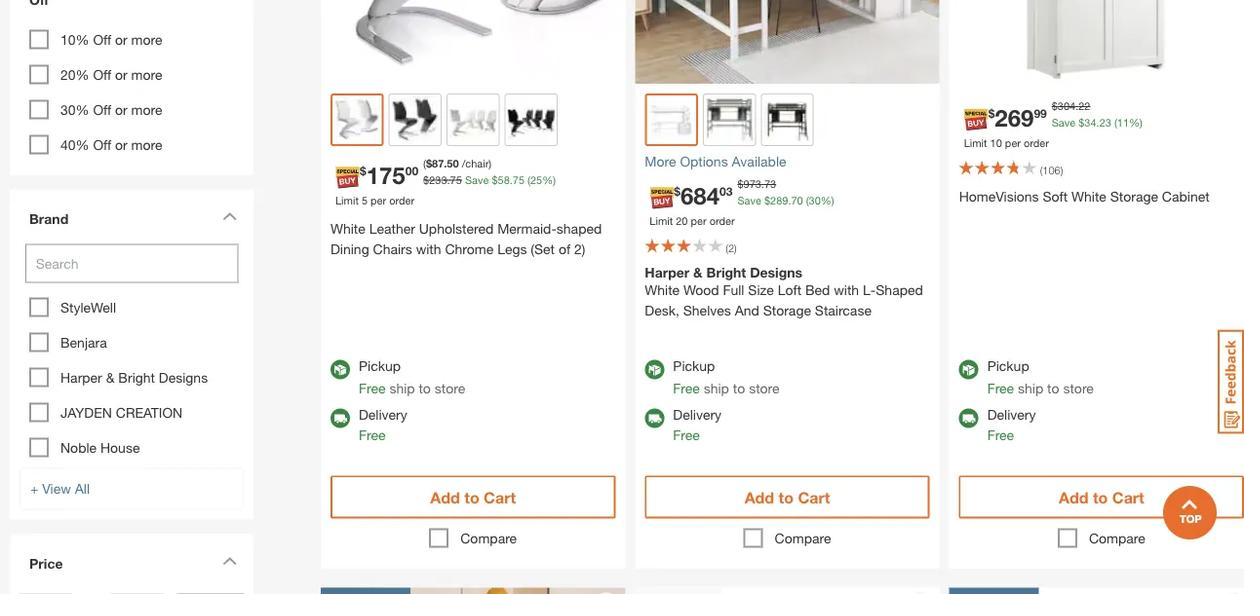 Task type: describe. For each thing, give the bounding box(es) containing it.
(set
[[531, 241, 555, 257]]

homevisions soft white storage cabinet
[[959, 188, 1210, 205]]

order inside the ( $ 87 . 50 /chair ) $ 233 . 75 save $ 58 . 75 ( 25 %) limit 5 per order
[[389, 194, 415, 207]]

house
[[100, 440, 140, 457]]

save for 269
[[1052, 116, 1076, 129]]

noble
[[60, 440, 97, 457]]

58
[[498, 174, 510, 187]]

$ left 25
[[492, 174, 498, 187]]

3 ship from the left
[[1018, 381, 1044, 397]]

30% off or more
[[60, 102, 162, 118]]

delivery free for 175
[[359, 407, 407, 444]]

limit inside the ( $ 87 . 50 /chair ) $ 233 . 75 save $ 58 . 75 ( 25 %) limit 5 per order
[[336, 194, 359, 207]]

cart for 684
[[798, 489, 830, 507]]

loft
[[778, 283, 802, 299]]

( inside $ 973 . 73 save $ 289 . 70 ( 30 %) limit 20 per order
[[806, 194, 809, 207]]

white inside white leather upholstered mermaid-shaped dining chairs with chrome legs (set of 2)
[[331, 221, 366, 237]]

ship for 684
[[704, 381, 729, 397]]

add to cart button for 684
[[645, 477, 930, 520]]

3 compare from the left
[[1089, 531, 1146, 547]]

40%
[[60, 137, 89, 153]]

106
[[1043, 164, 1061, 176]]

chrome
[[445, 241, 494, 257]]

3 store from the left
[[1064, 381, 1094, 397]]

$ 973 . 73 save $ 289 . 70 ( 30 %) limit 20 per order
[[650, 178, 835, 227]]

storage inside homevisions soft white storage cabinet "link"
[[1111, 188, 1159, 205]]

more
[[645, 153, 676, 169]]

price-range-upperBound telephone field
[[111, 595, 164, 595]]

) for ( 2 )
[[735, 242, 737, 255]]

save inside the ( $ 87 . 50 /chair ) $ 233 . 75 save $ 58 . 75 ( 25 %) limit 5 per order
[[465, 174, 489, 187]]

add to cart for 684
[[745, 489, 830, 507]]

with inside harper & bright designs white wood full size loft bed with l-shaped desk, shelves and storage staircase
[[834, 283, 859, 299]]

684
[[681, 182, 720, 209]]

add for 684
[[745, 489, 775, 507]]

beige faux leather solid back dining side chair with stable steel legs, set of 6 image
[[635, 589, 940, 595]]

3 pickup from the left
[[988, 359, 1030, 375]]

all
[[75, 481, 90, 498]]

homevisions soft white storage cabinet link
[[959, 187, 1245, 207]]

or for 20%
[[115, 67, 128, 83]]

noble house link
[[60, 440, 140, 457]]

per for 684
[[691, 215, 707, 227]]

$ down 73
[[765, 194, 771, 207]]

limit for 269
[[964, 136, 988, 149]]

feedback link image
[[1218, 330, 1245, 435]]

desk,
[[645, 303, 680, 319]]

bright for harper & bright designs
[[118, 370, 155, 386]]

973
[[744, 178, 762, 191]]

free for available shipping icon for the homevisions soft white storage cabinet image at right top
[[988, 428, 1015, 444]]

delivery for 175
[[359, 407, 407, 424]]

( down $ 304 . 22 save $ 34 . 23 ( 11 %) limit 10 per order
[[1040, 164, 1043, 176]]

free for available for pickup icon
[[988, 381, 1015, 397]]

& for harper & bright designs
[[106, 370, 115, 386]]

options
[[680, 153, 728, 169]]

/chair
[[462, 158, 489, 170]]

20% off or more
[[60, 67, 162, 83]]

caret icon image for brand
[[222, 212, 237, 221]]

delivery free for 684
[[673, 407, 722, 444]]

jayden
[[60, 405, 112, 421]]

1 75 from the left
[[450, 174, 462, 187]]

with inside white leather upholstered mermaid-shaped dining chairs with chrome legs (set of 2)
[[416, 241, 441, 257]]

shelves
[[683, 303, 731, 319]]

set of 4 white chairs image
[[450, 96, 497, 144]]

$ 684 03
[[674, 182, 733, 209]]

30% off or more link
[[60, 102, 162, 118]]

available shipping image for the homevisions soft white storage cabinet image at right top
[[959, 409, 979, 429]]

jayden creation link
[[60, 405, 183, 421]]

add to cart for 175
[[430, 489, 516, 507]]

( inside $ 304 . 22 save $ 34 . 23 ( 11 %) limit 10 per order
[[1115, 116, 1118, 129]]

set of 2 black chairs image
[[392, 96, 439, 144]]

3 add to cart from the left
[[1059, 489, 1145, 507]]

price-range-lowerBound telephone field
[[20, 595, 72, 595]]

73
[[765, 178, 777, 191]]

289
[[771, 194, 788, 207]]

50
[[447, 158, 459, 170]]

40% off or more
[[60, 137, 162, 153]]

harper & bright designs white wood full size loft bed with l-shaped desk, shelves and storage staircase
[[645, 265, 923, 319]]

03
[[720, 185, 733, 199]]

bright for harper & bright designs white wood full size loft bed with l-shaped desk, shelves and storage staircase
[[707, 265, 746, 281]]

$ inside $ 175 00
[[360, 165, 366, 179]]

size
[[748, 283, 774, 299]]

233
[[429, 174, 447, 187]]

$ 304 . 22 save $ 34 . 23 ( 11 %) limit 10 per order
[[964, 100, 1143, 149]]

30
[[809, 194, 821, 207]]

more for 30% off or more
[[131, 102, 162, 118]]

pickup free ship to store for 175
[[359, 359, 465, 397]]

mermaid-
[[498, 221, 557, 237]]

pickup free ship to store for 684
[[673, 359, 780, 397]]

269
[[995, 103, 1034, 131]]

shaped
[[876, 283, 923, 299]]

+ view all link
[[20, 469, 244, 511]]

per inside the ( $ 87 . 50 /chair ) $ 233 . 75 save $ 58 . 75 ( 25 %) limit 5 per order
[[371, 194, 386, 207]]

3 add to cart button from the left
[[959, 477, 1245, 520]]

( left 87 at left
[[423, 158, 426, 170]]

benjara
[[60, 335, 107, 351]]

off for 40%
[[93, 137, 111, 153]]

set of 4 black chiars image
[[508, 96, 555, 144]]

stylewell
[[60, 300, 116, 316]]

$ inside $ 269 99
[[989, 107, 995, 121]]

order for 269
[[1024, 136, 1049, 149]]

off for 30%
[[93, 102, 111, 118]]

$ 175 00
[[360, 161, 418, 189]]

2)
[[574, 241, 586, 257]]

limit for 684
[[650, 215, 673, 227]]

store for 684
[[749, 381, 780, 397]]

of
[[559, 241, 571, 257]]

shaped
[[557, 221, 602, 237]]

10% off or more
[[60, 32, 162, 48]]

save for 684
[[738, 194, 762, 207]]

3 add from the left
[[1059, 489, 1089, 507]]

harper for harper & bright designs white wood full size loft bed with l-shaped desk, shelves and storage staircase
[[645, 265, 690, 281]]

free for available shipping icon associated with white wood full size loft bed with l-shaped desk, shelves and storage staircase image
[[673, 428, 700, 444]]

304
[[1058, 100, 1076, 112]]

add for 175
[[430, 489, 460, 507]]

staircase
[[815, 303, 872, 319]]

more options available
[[645, 153, 787, 169]]

stylewell link
[[60, 300, 116, 316]]

3 delivery free from the left
[[988, 407, 1036, 444]]

price
[[29, 557, 63, 573]]

and
[[735, 303, 760, 319]]



Task type: locate. For each thing, give the bounding box(es) containing it.
99
[[1034, 107, 1047, 121]]

34
[[1085, 116, 1097, 129]]

$ right 03
[[738, 178, 744, 191]]

1 horizontal spatial designs
[[750, 265, 803, 281]]

harper inside harper & bright designs white wood full size loft bed with l-shaped desk, shelves and storage staircase
[[645, 265, 690, 281]]

23
[[1100, 116, 1112, 129]]

pickup free ship to store
[[359, 359, 465, 397], [673, 359, 780, 397], [988, 359, 1094, 397]]

1 caret icon image from the top
[[222, 212, 237, 221]]

add
[[430, 489, 460, 507], [745, 489, 775, 507], [1059, 489, 1089, 507]]

1 horizontal spatial ship
[[704, 381, 729, 397]]

+ view all
[[30, 481, 90, 498]]

harper for harper & bright designs
[[60, 370, 102, 386]]

2 horizontal spatial delivery free
[[988, 407, 1036, 444]]

2 more from the top
[[131, 67, 162, 83]]

more up the 20% off or more
[[131, 32, 162, 48]]

) up full
[[735, 242, 737, 255]]

2 delivery free from the left
[[673, 407, 722, 444]]

0 horizontal spatial white
[[331, 221, 366, 237]]

1 vertical spatial with
[[834, 283, 859, 299]]

2 horizontal spatial order
[[1024, 136, 1049, 149]]

1 horizontal spatial store
[[749, 381, 780, 397]]

per inside $ 304 . 22 save $ 34 . 23 ( 11 %) limit 10 per order
[[1005, 136, 1021, 149]]

1 horizontal spatial storage
[[1111, 188, 1159, 205]]

&
[[694, 265, 703, 281], [106, 370, 115, 386]]

per inside $ 973 . 73 save $ 289 . 70 ( 30 %) limit 20 per order
[[691, 215, 707, 227]]

2 horizontal spatial store
[[1064, 381, 1094, 397]]

70
[[791, 194, 803, 207]]

2 horizontal spatial add
[[1059, 489, 1089, 507]]

%) for 269
[[1129, 116, 1143, 129]]

1 vertical spatial order
[[389, 194, 415, 207]]

20
[[676, 215, 688, 227]]

1 vertical spatial %)
[[542, 174, 556, 187]]

2 vertical spatial save
[[738, 194, 762, 207]]

or down 10% off or more link
[[115, 67, 128, 83]]

available shipping image
[[645, 409, 665, 429], [959, 409, 979, 429]]

jayden creation
[[60, 405, 183, 421]]

caret icon image for price
[[222, 558, 237, 566]]

2 add to cart from the left
[[745, 489, 830, 507]]

add to cart button for 175
[[331, 477, 616, 520]]

1 vertical spatial storage
[[763, 303, 811, 319]]

pickup for 175
[[359, 359, 401, 375]]

white leather upholstered mermaid-shaped dining chairs with chrome legs (set of 2) image
[[321, 0, 626, 84]]

0 vertical spatial limit
[[964, 136, 988, 149]]

1 horizontal spatial with
[[834, 283, 859, 299]]

0 horizontal spatial harper
[[60, 370, 102, 386]]

limit
[[964, 136, 988, 149], [336, 194, 359, 207], [650, 215, 673, 227]]

$ down 22
[[1079, 116, 1085, 129]]

designs for harper & bright designs white wood full size loft bed with l-shaped desk, shelves and storage staircase
[[750, 265, 803, 281]]

3 delivery from the left
[[988, 407, 1036, 424]]

75 right 58
[[513, 174, 525, 187]]

1 horizontal spatial compare
[[775, 531, 831, 547]]

bed
[[806, 283, 830, 299]]

1 vertical spatial per
[[371, 194, 386, 207]]

1 horizontal spatial &
[[694, 265, 703, 281]]

free for available shipping image
[[359, 428, 386, 444]]

more for 20% off or more
[[131, 67, 162, 83]]

0 horizontal spatial ship
[[390, 381, 415, 397]]

add to cart up the beige faux leather solid back dining side chair with stable steel legs, set of 6 'image'
[[745, 489, 830, 507]]

0 horizontal spatial bright
[[118, 370, 155, 386]]

1 horizontal spatial delivery free
[[673, 407, 722, 444]]

1 add to cart from the left
[[430, 489, 516, 507]]

1 vertical spatial designs
[[159, 370, 208, 386]]

0 vertical spatial %)
[[1129, 116, 1143, 129]]

10% off or more link
[[60, 32, 162, 48]]

available for pickup image up available shipping image
[[331, 361, 350, 380]]

add to cart button up 71 in. dark brown wood 5-shelf classic bookcase with adjustable shelves image
[[959, 477, 1245, 520]]

2 or from the top
[[115, 67, 128, 83]]

caret icon image inside brand link
[[222, 212, 237, 221]]

compare for 684
[[775, 531, 831, 547]]

free
[[359, 381, 386, 397], [673, 381, 700, 397], [988, 381, 1015, 397], [359, 428, 386, 444], [673, 428, 700, 444], [988, 428, 1015, 444]]

brand link
[[20, 200, 244, 244]]

2 vertical spatial order
[[710, 215, 735, 227]]

0 horizontal spatial per
[[371, 194, 386, 207]]

30%
[[60, 102, 89, 118]]

homevisions soft white storage cabinet image
[[950, 0, 1245, 84]]

chairs
[[373, 241, 412, 257]]

store
[[435, 381, 465, 397], [749, 381, 780, 397], [1064, 381, 1094, 397]]

storage inside harper & bright designs white wood full size loft bed with l-shaped desk, shelves and storage staircase
[[763, 303, 811, 319]]

legs
[[498, 241, 527, 257]]

1 horizontal spatial add to cart
[[745, 489, 830, 507]]

save inside $ 304 . 22 save $ 34 . 23 ( 11 %) limit 10 per order
[[1052, 116, 1076, 129]]

more for 40% off or more
[[131, 137, 162, 153]]

1 horizontal spatial 75
[[513, 174, 525, 187]]

1 add to cart button from the left
[[331, 477, 616, 520]]

1 horizontal spatial available shipping image
[[959, 409, 979, 429]]

benjara link
[[60, 335, 107, 351]]

0 horizontal spatial 75
[[450, 174, 462, 187]]

( right 23
[[1115, 116, 1118, 129]]

1 vertical spatial limit
[[336, 194, 359, 207]]

& inside harper & bright designs white wood full size loft bed with l-shaped desk, shelves and storage staircase
[[694, 265, 703, 281]]

2 store from the left
[[749, 381, 780, 397]]

+
[[30, 481, 38, 498]]

off for 20%
[[93, 67, 111, 83]]

) up soft
[[1061, 164, 1063, 176]]

gray image
[[706, 96, 753, 144]]

0 horizontal spatial available shipping image
[[645, 409, 665, 429]]

1 ship from the left
[[390, 381, 415, 397]]

1 horizontal spatial pickup free ship to store
[[673, 359, 780, 397]]

1 horizontal spatial delivery
[[673, 407, 722, 424]]

0 horizontal spatial %)
[[542, 174, 556, 187]]

2
[[729, 242, 735, 255]]

white inside "link"
[[1072, 188, 1107, 205]]

available for pickup image for 175
[[331, 361, 350, 380]]

0 vertical spatial harper
[[645, 265, 690, 281]]

off for 10%
[[93, 32, 111, 48]]

0 horizontal spatial add to cart
[[430, 489, 516, 507]]

limit left 10
[[964, 136, 988, 149]]

2 caret icon image from the top
[[222, 558, 237, 566]]

brand
[[29, 211, 68, 227]]

leather
[[369, 221, 415, 237]]

%) inside $ 973 . 73 save $ 289 . 70 ( 30 %) limit 20 per order
[[821, 194, 835, 207]]

free for available for pickup image for 175
[[359, 381, 386, 397]]

1 horizontal spatial add
[[745, 489, 775, 507]]

1 horizontal spatial add to cart button
[[645, 477, 930, 520]]

( up full
[[726, 242, 729, 255]]

2 cart from the left
[[798, 489, 830, 507]]

store for 175
[[435, 381, 465, 397]]

11
[[1118, 116, 1129, 129]]

1 vertical spatial caret icon image
[[222, 558, 237, 566]]

0 horizontal spatial compare
[[461, 531, 517, 547]]

price link
[[20, 545, 244, 590]]

Search text field
[[25, 244, 238, 283]]

compare up the beige faux leather solid back dining side chair with stable steel legs, set of 6 'image'
[[775, 531, 831, 547]]

2 horizontal spatial cart
[[1113, 489, 1145, 507]]

0 horizontal spatial with
[[416, 241, 441, 257]]

4 more from the top
[[131, 137, 162, 153]]

per right 20
[[691, 215, 707, 227]]

2 vertical spatial white
[[645, 283, 680, 299]]

0 horizontal spatial available for pickup image
[[331, 361, 350, 380]]

%) inside the ( $ 87 . 50 /chair ) $ 233 . 75 save $ 58 . 75 ( 25 %) limit 5 per order
[[542, 174, 556, 187]]

1 horizontal spatial pickup
[[673, 359, 715, 375]]

limit inside $ 304 . 22 save $ 34 . 23 ( 11 %) limit 10 per order
[[964, 136, 988, 149]]

2 available shipping image from the left
[[959, 409, 979, 429]]

1 horizontal spatial per
[[691, 215, 707, 227]]

10
[[991, 136, 1002, 149]]

per for 269
[[1005, 136, 1021, 149]]

0 horizontal spatial &
[[106, 370, 115, 386]]

$ right the 99
[[1052, 100, 1058, 112]]

designs inside harper & bright designs white wood full size loft bed with l-shaped desk, shelves and storage staircase
[[750, 265, 803, 281]]

more down 30% off or more link at the left top
[[131, 137, 162, 153]]

available for pickup image down "desk,"
[[645, 361, 665, 380]]

22
[[1079, 100, 1091, 112]]

harper & bright designs
[[60, 370, 208, 386]]

storage down "loft" on the right of the page
[[763, 303, 811, 319]]

espresso image
[[764, 96, 811, 144]]

( $ 87 . 50 /chair ) $ 233 . 75 save $ 58 . 75 ( 25 %) limit 5 per order
[[336, 158, 556, 207]]

caret icon image
[[222, 212, 237, 221], [222, 558, 237, 566]]

)
[[489, 158, 492, 170], [1061, 164, 1063, 176], [735, 242, 737, 255]]

l-
[[863, 283, 876, 299]]

$ right 00
[[423, 174, 429, 187]]

or
[[115, 32, 128, 48], [115, 67, 128, 83], [115, 102, 128, 118], [115, 137, 128, 153]]

$ up 20
[[674, 185, 681, 199]]

per right 10
[[1005, 136, 1021, 149]]

white image
[[649, 97, 694, 143]]

white inside harper & bright designs white wood full size loft bed with l-shaped desk, shelves and storage staircase
[[645, 283, 680, 299]]

%) right 23
[[1129, 116, 1143, 129]]

add to cart up black heavy duty twin over full metal bunk bed, easy assembly with enhanced upper-level guardrail image
[[430, 489, 516, 507]]

1 delivery free from the left
[[359, 407, 407, 444]]

1 pickup from the left
[[359, 359, 401, 375]]

designs for harper & bright designs
[[159, 370, 208, 386]]

0 horizontal spatial delivery free
[[359, 407, 407, 444]]

0 vertical spatial save
[[1052, 116, 1076, 129]]

bright
[[707, 265, 746, 281], [118, 370, 155, 386]]

0 horizontal spatial storage
[[763, 303, 811, 319]]

designs up creation
[[159, 370, 208, 386]]

2 pickup free ship to store from the left
[[673, 359, 780, 397]]

available
[[732, 153, 787, 169]]

1 store from the left
[[435, 381, 465, 397]]

0 vertical spatial &
[[694, 265, 703, 281]]

0 vertical spatial designs
[[750, 265, 803, 281]]

2 horizontal spatial save
[[1052, 116, 1076, 129]]

harper
[[645, 265, 690, 281], [60, 370, 102, 386]]

off right 40%
[[93, 137, 111, 153]]

with down the upholstered
[[416, 241, 441, 257]]

white leather upholstered mermaid-shaped dining chairs with chrome legs (set of 2) link
[[331, 219, 616, 260]]

1 or from the top
[[115, 32, 128, 48]]

harper & bright designs link
[[60, 370, 208, 386]]

1 horizontal spatial available for pickup image
[[645, 361, 665, 380]]

off right 10%
[[93, 32, 111, 48]]

0 horizontal spatial save
[[465, 174, 489, 187]]

save
[[1052, 116, 1076, 129], [465, 174, 489, 187], [738, 194, 762, 207]]

71 in. dark brown wood 5-shelf classic bookcase with adjustable shelves image
[[950, 589, 1245, 595]]

wood
[[684, 283, 719, 299]]

& for harper & bright designs white wood full size loft bed with l-shaped desk, shelves and storage staircase
[[694, 265, 703, 281]]

( 106 )
[[1040, 164, 1063, 176]]

2 horizontal spatial compare
[[1089, 531, 1146, 547]]

20%
[[60, 67, 89, 83]]

0 horizontal spatial order
[[389, 194, 415, 207]]

2 horizontal spatial add to cart
[[1059, 489, 1145, 507]]

2 off from the top
[[93, 67, 111, 83]]

1 vertical spatial white
[[331, 221, 366, 237]]

bright inside harper & bright designs white wood full size loft bed with l-shaped desk, shelves and storage staircase
[[707, 265, 746, 281]]

0 horizontal spatial delivery
[[359, 407, 407, 424]]

cabinet
[[1162, 188, 1210, 205]]

compare
[[461, 531, 517, 547], [775, 531, 831, 547], [1089, 531, 1146, 547]]

1 delivery from the left
[[359, 407, 407, 424]]

%) inside $ 304 . 22 save $ 34 . 23 ( 11 %) limit 10 per order
[[1129, 116, 1143, 129]]

per right 5
[[371, 194, 386, 207]]

$ up 233
[[426, 158, 432, 170]]

2 horizontal spatial pickup
[[988, 359, 1030, 375]]

2 vertical spatial per
[[691, 215, 707, 227]]

2 horizontal spatial limit
[[964, 136, 988, 149]]

175
[[366, 161, 405, 189]]

homevisions
[[959, 188, 1039, 205]]

00
[[405, 165, 418, 179]]

order down $ 175 00
[[389, 194, 415, 207]]

1 horizontal spatial )
[[735, 242, 737, 255]]

white
[[1072, 188, 1107, 205], [331, 221, 366, 237], [645, 283, 680, 299]]

$ 269 99
[[989, 103, 1047, 131]]

1 horizontal spatial white
[[645, 283, 680, 299]]

0 horizontal spatial )
[[489, 158, 492, 170]]

ship for 175
[[390, 381, 415, 397]]

2 horizontal spatial delivery
[[988, 407, 1036, 424]]

soft
[[1043, 188, 1068, 205]]

order down the 99
[[1024, 136, 1049, 149]]

1 horizontal spatial limit
[[650, 215, 673, 227]]

storage left cabinet at the top of the page
[[1111, 188, 1159, 205]]

2 ship from the left
[[704, 381, 729, 397]]

0 horizontal spatial limit
[[336, 194, 359, 207]]

save down /chair
[[465, 174, 489, 187]]

1 pickup free ship to store from the left
[[359, 359, 465, 397]]

available shipping image
[[331, 409, 350, 429]]

1 horizontal spatial order
[[710, 215, 735, 227]]

add to cart up 71 in. dark brown wood 5-shelf classic bookcase with adjustable shelves image
[[1059, 489, 1145, 507]]

2 add to cart button from the left
[[645, 477, 930, 520]]

3 off from the top
[[93, 102, 111, 118]]

%) right 58
[[542, 174, 556, 187]]

set of 2 white chairs image
[[335, 97, 380, 143]]

2 horizontal spatial add to cart button
[[959, 477, 1245, 520]]

order for 684
[[710, 215, 735, 227]]

0 vertical spatial bright
[[707, 265, 746, 281]]

$ inside $ 684 03
[[674, 185, 681, 199]]

caret icon image inside "price" link
[[222, 558, 237, 566]]

2 horizontal spatial %)
[[1129, 116, 1143, 129]]

1 more from the top
[[131, 32, 162, 48]]

0 vertical spatial white
[[1072, 188, 1107, 205]]

available for pickup image for 684
[[645, 361, 665, 380]]

) inside the ( $ 87 . 50 /chair ) $ 233 . 75 save $ 58 . 75 ( 25 %) limit 5 per order
[[489, 158, 492, 170]]

25
[[531, 174, 542, 187]]

available for pickup image
[[331, 361, 350, 380], [645, 361, 665, 380]]

2 delivery from the left
[[673, 407, 722, 424]]

harper up wood
[[645, 265, 690, 281]]

save down 973
[[738, 194, 762, 207]]

compare up 71 in. dark brown wood 5-shelf classic bookcase with adjustable shelves image
[[1089, 531, 1146, 547]]

or for 40%
[[115, 137, 128, 153]]

1 vertical spatial save
[[465, 174, 489, 187]]

( right 70
[[806, 194, 809, 207]]

free for 684's available for pickup image
[[673, 381, 700, 397]]

1 cart from the left
[[484, 489, 516, 507]]

white up dining on the top of the page
[[331, 221, 366, 237]]

pickup
[[359, 359, 401, 375], [673, 359, 715, 375], [988, 359, 1030, 375]]

dining
[[331, 241, 369, 257]]

0 vertical spatial per
[[1005, 136, 1021, 149]]

white up "desk,"
[[645, 283, 680, 299]]

more up 40% off or more link
[[131, 102, 162, 118]]

to
[[419, 381, 431, 397], [733, 381, 745, 397], [1048, 381, 1060, 397], [465, 489, 480, 507], [779, 489, 794, 507], [1093, 489, 1108, 507]]

0 horizontal spatial pickup
[[359, 359, 401, 375]]

black heavy duty twin over full metal bunk bed, easy assembly with enhanced upper-level guardrail image
[[321, 589, 626, 595]]

or up 40% off or more link
[[115, 102, 128, 118]]

1 horizontal spatial save
[[738, 194, 762, 207]]

) right 50
[[489, 158, 492, 170]]

4 off from the top
[[93, 137, 111, 153]]

1 off from the top
[[93, 32, 111, 48]]

bright up full
[[707, 265, 746, 281]]

order up 2
[[710, 215, 735, 227]]

1 horizontal spatial harper
[[645, 265, 690, 281]]

2 horizontal spatial per
[[1005, 136, 1021, 149]]

harper down benjara
[[60, 370, 102, 386]]

0 horizontal spatial add to cart button
[[331, 477, 616, 520]]

off right 20%
[[93, 67, 111, 83]]

1 horizontal spatial cart
[[798, 489, 830, 507]]

3 pickup free ship to store from the left
[[988, 359, 1094, 397]]

1 compare from the left
[[461, 531, 517, 547]]

2 add from the left
[[745, 489, 775, 507]]

compare up black heavy duty twin over full metal bunk bed, easy assembly with enhanced upper-level guardrail image
[[461, 531, 517, 547]]

1 available shipping image from the left
[[645, 409, 665, 429]]

2 vertical spatial limit
[[650, 215, 673, 227]]

or for 30%
[[115, 102, 128, 118]]

white wood full size loft bed with l-shaped desk, shelves and storage staircase image
[[635, 0, 940, 84]]

3 or from the top
[[115, 102, 128, 118]]

more down 10% off or more link
[[131, 67, 162, 83]]

compare for 175
[[461, 531, 517, 547]]

cart for 175
[[484, 489, 516, 507]]

4 or from the top
[[115, 137, 128, 153]]

0 vertical spatial with
[[416, 241, 441, 257]]

available for pickup image
[[959, 361, 979, 380]]

pickup for 684
[[673, 359, 715, 375]]

delivery for 684
[[673, 407, 722, 424]]

order inside $ 304 . 22 save $ 34 . 23 ( 11 %) limit 10 per order
[[1024, 136, 1049, 149]]

designs up "loft" on the right of the page
[[750, 265, 803, 281]]

storage
[[1111, 188, 1159, 205], [763, 303, 811, 319]]

( right 58
[[528, 174, 531, 187]]

with up staircase
[[834, 283, 859, 299]]

1 vertical spatial harper
[[60, 370, 102, 386]]

75
[[450, 174, 462, 187], [513, 174, 525, 187]]

2 pickup from the left
[[673, 359, 715, 375]]

add to cart button up black heavy duty twin over full metal bunk bed, easy assembly with enhanced upper-level guardrail image
[[331, 477, 616, 520]]

save down 304 in the right top of the page
[[1052, 116, 1076, 129]]

& up jayden creation link
[[106, 370, 115, 386]]

2 vertical spatial %)
[[821, 194, 835, 207]]

1 horizontal spatial %)
[[821, 194, 835, 207]]

0 vertical spatial storage
[[1111, 188, 1159, 205]]

3 cart from the left
[[1113, 489, 1145, 507]]

limit left 5
[[336, 194, 359, 207]]

1 vertical spatial bright
[[118, 370, 155, 386]]

& up wood
[[694, 265, 703, 281]]

2 horizontal spatial )
[[1061, 164, 1063, 176]]

noble house
[[60, 440, 140, 457]]

1 available for pickup image from the left
[[331, 361, 350, 380]]

limit left 20
[[650, 215, 673, 227]]

0 horizontal spatial designs
[[159, 370, 208, 386]]

or for 10%
[[115, 32, 128, 48]]

0 vertical spatial caret icon image
[[222, 212, 237, 221]]

2 available for pickup image from the left
[[645, 361, 665, 380]]

) for ( 106 )
[[1061, 164, 1063, 176]]

%) for 684
[[821, 194, 835, 207]]

add to cart button up the beige faux leather solid back dining side chair with stable steel legs, set of 6 'image'
[[645, 477, 930, 520]]

10%
[[60, 32, 89, 48]]

$ up 10
[[989, 107, 995, 121]]

( 2 )
[[726, 242, 737, 255]]

75 down 50
[[450, 174, 462, 187]]

0 horizontal spatial pickup free ship to store
[[359, 359, 465, 397]]

2 horizontal spatial pickup free ship to store
[[988, 359, 1094, 397]]

white right soft
[[1072, 188, 1107, 205]]

available shipping image for white wood full size loft bed with l-shaped desk, shelves and storage staircase image
[[645, 409, 665, 429]]

per
[[1005, 136, 1021, 149], [371, 194, 386, 207], [691, 215, 707, 227]]

%) right 70
[[821, 194, 835, 207]]

87
[[432, 158, 444, 170]]

view
[[42, 481, 71, 498]]

bright up creation
[[118, 370, 155, 386]]

more for 10% off or more
[[131, 32, 162, 48]]

20% off or more link
[[60, 67, 162, 83]]

more options available link
[[645, 151, 930, 172]]

40% off or more link
[[60, 137, 162, 153]]

$ up 5
[[360, 165, 366, 179]]

order inside $ 973 . 73 save $ 289 . 70 ( 30 %) limit 20 per order
[[710, 215, 735, 227]]

3 more from the top
[[131, 102, 162, 118]]

or up the 20% off or more
[[115, 32, 128, 48]]

white leather upholstered mermaid-shaped dining chairs with chrome legs (set of 2)
[[331, 221, 602, 257]]

cart
[[484, 489, 516, 507], [798, 489, 830, 507], [1113, 489, 1145, 507]]

5
[[362, 194, 368, 207]]

0 horizontal spatial store
[[435, 381, 465, 397]]

order
[[1024, 136, 1049, 149], [389, 194, 415, 207], [710, 215, 735, 227]]

2 compare from the left
[[775, 531, 831, 547]]

0 horizontal spatial add
[[430, 489, 460, 507]]

full
[[723, 283, 745, 299]]

0 horizontal spatial cart
[[484, 489, 516, 507]]

2 horizontal spatial ship
[[1018, 381, 1044, 397]]

creation
[[116, 405, 183, 421]]

limit inside $ 973 . 73 save $ 289 . 70 ( 30 %) limit 20 per order
[[650, 215, 673, 227]]

1 add from the left
[[430, 489, 460, 507]]

save inside $ 973 . 73 save $ 289 . 70 ( 30 %) limit 20 per order
[[738, 194, 762, 207]]

off right 30%
[[93, 102, 111, 118]]

off
[[93, 32, 111, 48], [93, 67, 111, 83], [93, 102, 111, 118], [93, 137, 111, 153]]

or down 30% off or more link at the left top
[[115, 137, 128, 153]]

2 75 from the left
[[513, 174, 525, 187]]



Task type: vqa. For each thing, say whether or not it's contained in the screenshot.
3rd Off from the bottom of the page
yes



